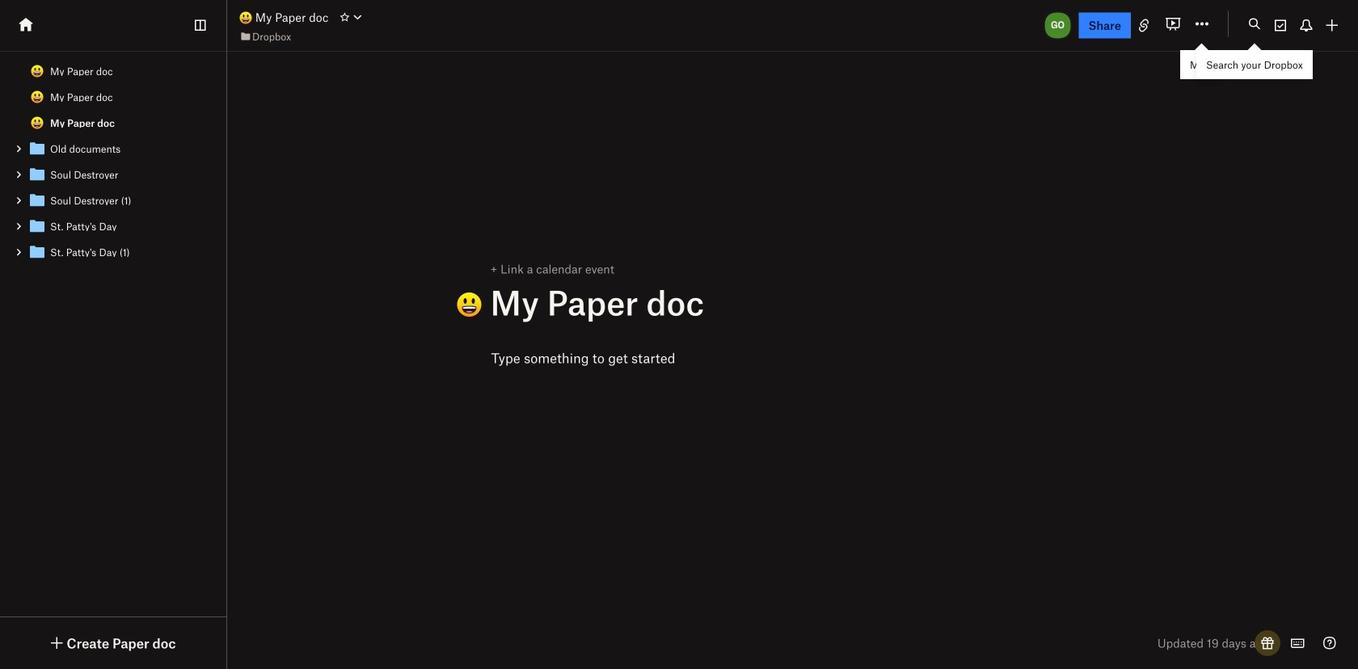 Task type: locate. For each thing, give the bounding box(es) containing it.
0 vertical spatial expand folder image
[[13, 143, 24, 154]]

0 vertical spatial template content image
[[27, 139, 47, 158]]

1 template content image from the top
[[27, 165, 47, 184]]

/ contents list
[[0, 58, 226, 265]]

1 vertical spatial template content image
[[27, 191, 47, 210]]

2 vertical spatial template content image
[[27, 217, 47, 236]]

template content image
[[27, 165, 47, 184], [27, 191, 47, 210], [27, 217, 47, 236]]

template content image
[[27, 139, 47, 158], [27, 243, 47, 262]]

1 vertical spatial expand folder image
[[13, 221, 24, 232]]

1 vertical spatial expand folder image
[[13, 195, 24, 206]]

2 expand folder image from the top
[[13, 221, 24, 232]]

heading
[[456, 282, 1094, 323]]

3 template content image from the top
[[27, 217, 47, 236]]

expand folder image
[[13, 143, 24, 154], [13, 221, 24, 232]]

0 vertical spatial grinning face with big eyes image
[[239, 11, 252, 24]]

3 expand folder image from the top
[[13, 247, 24, 258]]

expand folder image for second template content image from the bottom
[[13, 195, 24, 206]]

expand folder image for 2nd template content icon
[[13, 247, 24, 258]]

2 vertical spatial expand folder image
[[13, 247, 24, 258]]

0 vertical spatial expand folder image
[[13, 169, 24, 180]]

expand folder image
[[13, 169, 24, 180], [13, 195, 24, 206], [13, 247, 24, 258]]

2 expand folder image from the top
[[13, 195, 24, 206]]

1 vertical spatial template content image
[[27, 243, 47, 262]]

0 vertical spatial template content image
[[27, 165, 47, 184]]

1 expand folder image from the top
[[13, 169, 24, 180]]

grinning face with big eyes image
[[239, 11, 252, 24], [31, 91, 44, 104], [31, 116, 44, 129]]



Task type: vqa. For each thing, say whether or not it's contained in the screenshot.
1st grinning face with big eyes icon
yes



Task type: describe. For each thing, give the bounding box(es) containing it.
1 vertical spatial grinning face with big eyes image
[[31, 91, 44, 104]]

2 template content image from the top
[[27, 191, 47, 210]]

2 vertical spatial grinning face with big eyes image
[[31, 116, 44, 129]]

1 template content image from the top
[[27, 139, 47, 158]]

grinning face with big eyes image
[[31, 65, 44, 78]]

expand folder image for 3rd template content image from the bottom
[[13, 169, 24, 180]]

2 template content image from the top
[[27, 243, 47, 262]]

1 expand folder image from the top
[[13, 143, 24, 154]]



